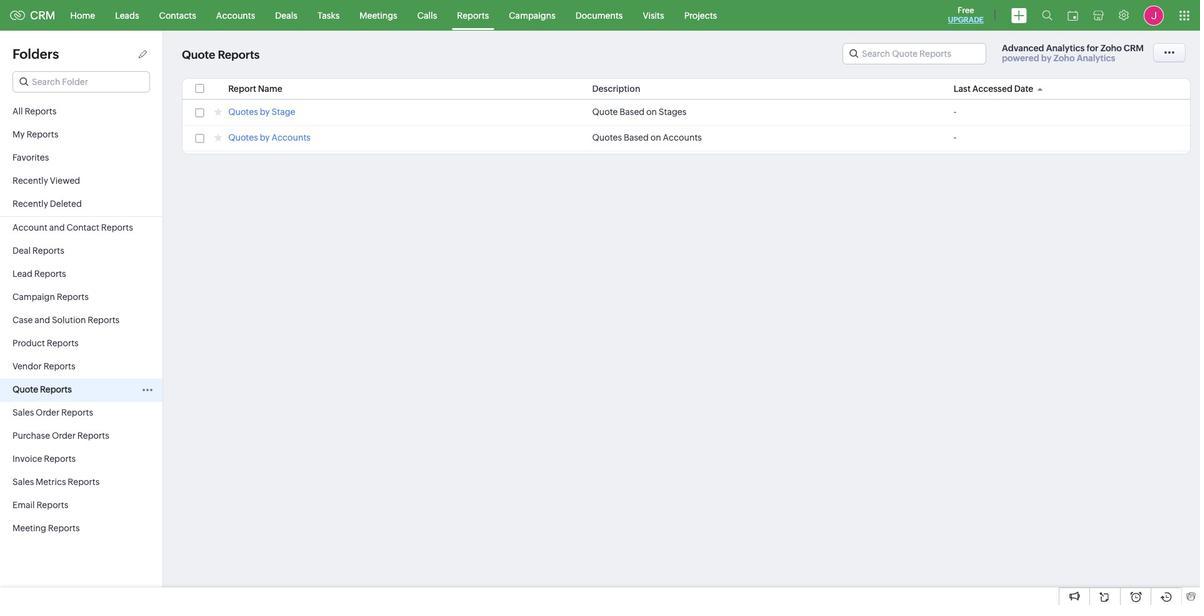 Task type: describe. For each thing, give the bounding box(es) containing it.
reports link
[[447, 0, 499, 30]]

deal reports link
[[0, 240, 163, 263]]

purchase order reports link
[[0, 425, 163, 448]]

vendor reports
[[13, 361, 75, 371]]

email reports
[[13, 500, 68, 510]]

advanced analytics for zoho crm powered by zoho analytics
[[1002, 43, 1144, 63]]

upgrade
[[948, 16, 984, 24]]

for
[[1087, 43, 1099, 53]]

case
[[13, 315, 33, 325]]

calls
[[417, 10, 437, 20]]

order for purchase
[[52, 431, 76, 441]]

vendor reports link
[[0, 356, 163, 379]]

quotes for quotes by stage
[[228, 107, 258, 117]]

and for account
[[49, 223, 65, 233]]

vendor
[[13, 361, 42, 371]]

meeting reports
[[13, 523, 80, 533]]

0 horizontal spatial accounts
[[216, 10, 255, 20]]

invoice
[[13, 454, 42, 464]]

2 horizontal spatial quote
[[592, 107, 618, 117]]

last accessed date
[[954, 84, 1033, 94]]

account and contact reports link
[[0, 217, 163, 240]]

deal reports
[[13, 246, 64, 256]]

meeting
[[13, 523, 46, 533]]

quotes by stage link
[[228, 107, 295, 119]]

reports inside 'deal reports' link
[[32, 246, 64, 256]]

purchase order reports
[[13, 431, 109, 441]]

meetings
[[360, 10, 397, 20]]

calls link
[[407, 0, 447, 30]]

viewed
[[50, 176, 80, 186]]

2 vertical spatial quote
[[13, 384, 38, 394]]

visits link
[[633, 0, 674, 30]]

reports inside campaign reports link
[[57, 292, 89, 302]]

based for quote
[[620, 107, 645, 117]]

invoice reports link
[[0, 448, 163, 471]]

contacts link
[[149, 0, 206, 30]]

quotes for quotes by accounts
[[228, 133, 258, 143]]

campaign reports
[[13, 292, 89, 302]]

1 vertical spatial quote reports
[[13, 384, 72, 394]]

my reports link
[[0, 124, 163, 147]]

date
[[1014, 84, 1033, 94]]

leads link
[[105, 0, 149, 30]]

account
[[13, 223, 47, 233]]

by for quotes based on accounts
[[260, 133, 270, 143]]

reports inside product reports link
[[47, 338, 79, 348]]

on for accounts
[[650, 133, 661, 143]]

Search Quote Reports text field
[[843, 44, 986, 64]]

campaigns link
[[499, 0, 566, 30]]

accessed
[[972, 84, 1013, 94]]

calendar image
[[1068, 10, 1078, 20]]

account and contact reports
[[13, 223, 133, 233]]

description
[[592, 84, 640, 94]]

campaign
[[13, 292, 55, 302]]

sales order reports
[[13, 408, 93, 418]]

reports inside email reports link
[[37, 500, 68, 510]]

documents link
[[566, 0, 633, 30]]

email reports link
[[0, 494, 163, 518]]

analytics left for
[[1046, 43, 1085, 53]]

quote based on stages
[[592, 107, 687, 117]]

1 horizontal spatial zoho
[[1100, 43, 1122, 53]]

tasks
[[317, 10, 340, 20]]

create menu element
[[1004, 0, 1034, 30]]

deleted
[[50, 199, 82, 209]]

deal
[[13, 246, 31, 256]]

tasks link
[[307, 0, 350, 30]]

1 horizontal spatial quote
[[182, 48, 215, 61]]

name
[[258, 84, 282, 94]]

reports inside the meeting reports link
[[48, 523, 80, 533]]

home
[[70, 10, 95, 20]]

deals
[[275, 10, 297, 20]]

documents
[[576, 10, 623, 20]]

email
[[13, 500, 35, 510]]

invoice reports
[[13, 454, 76, 464]]

recently for recently viewed
[[13, 176, 48, 186]]

advanced
[[1002, 43, 1044, 53]]

lead reports
[[13, 269, 66, 279]]

free upgrade
[[948, 6, 984, 24]]

reports inside sales metrics reports "link"
[[68, 477, 100, 487]]

0 horizontal spatial zoho
[[1054, 53, 1075, 63]]

search image
[[1042, 10, 1053, 21]]

stages
[[659, 107, 687, 117]]

purchase
[[13, 431, 50, 441]]

1 horizontal spatial accounts
[[272, 133, 311, 143]]

my reports
[[13, 129, 58, 139]]

meeting reports link
[[0, 518, 163, 541]]



Task type: vqa. For each thing, say whether or not it's contained in the screenshot.
Quotes associated with Quotes by Stage
yes



Task type: locate. For each thing, give the bounding box(es) containing it.
my
[[13, 129, 25, 139]]

product reports
[[13, 338, 79, 348]]

reports right contact
[[101, 223, 133, 233]]

quote reports down vendor reports on the left bottom of page
[[13, 384, 72, 394]]

stage
[[272, 107, 295, 117]]

reports inside vendor reports link
[[44, 361, 75, 371]]

0 vertical spatial -
[[954, 107, 956, 117]]

quote down the description
[[592, 107, 618, 117]]

crm link
[[10, 9, 55, 22]]

order
[[36, 408, 60, 418], [52, 431, 76, 441]]

1 vertical spatial based
[[624, 133, 649, 143]]

reports
[[457, 10, 489, 20], [218, 48, 260, 61], [25, 106, 56, 116], [26, 129, 58, 139], [101, 223, 133, 233], [32, 246, 64, 256], [34, 269, 66, 279], [57, 292, 89, 302], [88, 315, 120, 325], [47, 338, 79, 348], [44, 361, 75, 371], [40, 384, 72, 394], [61, 408, 93, 418], [77, 431, 109, 441], [44, 454, 76, 464], [68, 477, 100, 487], [37, 500, 68, 510], [48, 523, 80, 533]]

reports down the invoice reports link
[[68, 477, 100, 487]]

sales up purchase
[[13, 408, 34, 418]]

0 vertical spatial quote
[[182, 48, 215, 61]]

1 vertical spatial on
[[650, 133, 661, 143]]

0 vertical spatial sales
[[13, 408, 34, 418]]

favorites link
[[0, 147, 163, 170]]

recently
[[13, 176, 48, 186], [13, 199, 48, 209]]

0 horizontal spatial quote
[[13, 384, 38, 394]]

sales for sales metrics reports
[[13, 477, 34, 487]]

favorites
[[13, 153, 49, 163]]

reports down quote reports link
[[61, 408, 93, 418]]

reports inside the invoice reports link
[[44, 454, 76, 464]]

recently deleted link
[[0, 193, 163, 216]]

last
[[954, 84, 971, 94]]

1 vertical spatial -
[[954, 133, 956, 143]]

quotes for quotes based on accounts
[[592, 133, 622, 143]]

sales for sales order reports
[[13, 408, 34, 418]]

reports inside account and contact reports link
[[101, 223, 133, 233]]

1 vertical spatial and
[[34, 315, 50, 325]]

reports up lead reports
[[32, 246, 64, 256]]

2 - from the top
[[954, 133, 956, 143]]

quotes inside quotes by stage link
[[228, 107, 258, 117]]

reports inside all reports link
[[25, 106, 56, 116]]

order up purchase order reports
[[36, 408, 60, 418]]

0 vertical spatial quote reports
[[182, 48, 260, 61]]

on left stages
[[646, 107, 657, 117]]

meetings link
[[350, 0, 407, 30]]

on down quote based on stages
[[650, 133, 661, 143]]

report
[[228, 84, 256, 94]]

zoho
[[1100, 43, 1122, 53], [1054, 53, 1075, 63]]

1 vertical spatial by
[[260, 107, 270, 117]]

based
[[620, 107, 645, 117], [624, 133, 649, 143]]

1 sales from the top
[[13, 408, 34, 418]]

reports down metrics
[[37, 500, 68, 510]]

0 vertical spatial order
[[36, 408, 60, 418]]

quotes inside quotes by accounts link
[[228, 133, 258, 143]]

reports down case and solution reports on the left bottom
[[47, 338, 79, 348]]

case and solution reports
[[13, 315, 120, 325]]

- for quote based on stages
[[954, 107, 956, 117]]

based for quotes
[[624, 133, 649, 143]]

quotes down quotes by stage link
[[228, 133, 258, 143]]

quote reports up report
[[182, 48, 260, 61]]

home link
[[60, 0, 105, 30]]

analytics down calendar image
[[1077, 53, 1115, 63]]

recently up account
[[13, 199, 48, 209]]

profile image
[[1144, 5, 1164, 25]]

recently viewed link
[[0, 170, 163, 193]]

powered
[[1002, 53, 1039, 63]]

reports down email reports link
[[48, 523, 80, 533]]

search element
[[1034, 0, 1060, 31]]

accounts down stages
[[663, 133, 702, 143]]

reports inside my reports link
[[26, 129, 58, 139]]

on for stages
[[646, 107, 657, 117]]

zoho left for
[[1054, 53, 1075, 63]]

folders
[[13, 46, 59, 62]]

quotes by accounts link
[[228, 133, 311, 144]]

Search Folder text field
[[13, 72, 149, 92]]

based down quote based on stages
[[624, 133, 649, 143]]

reports inside reports link
[[457, 10, 489, 20]]

by right powered
[[1041, 53, 1052, 63]]

2 sales from the top
[[13, 477, 34, 487]]

based down the description
[[620, 107, 645, 117]]

reports inside sales order reports link
[[61, 408, 93, 418]]

product
[[13, 338, 45, 348]]

2 horizontal spatial accounts
[[663, 133, 702, 143]]

1 vertical spatial quote
[[592, 107, 618, 117]]

all reports
[[13, 106, 56, 116]]

quote
[[182, 48, 215, 61], [592, 107, 618, 117], [13, 384, 38, 394]]

contacts
[[159, 10, 196, 20]]

sales order reports link
[[0, 402, 163, 425]]

0 vertical spatial by
[[1041, 53, 1052, 63]]

sales up email
[[13, 477, 34, 487]]

projects link
[[674, 0, 727, 30]]

reports up solution
[[57, 292, 89, 302]]

1 vertical spatial order
[[52, 431, 76, 441]]

recently viewed
[[13, 176, 80, 186]]

and down deleted
[[49, 223, 65, 233]]

crm up folders
[[30, 9, 55, 22]]

crm down profile element
[[1124, 43, 1144, 53]]

- for quotes based on accounts
[[954, 133, 956, 143]]

1 horizontal spatial crm
[[1124, 43, 1144, 53]]

accounts
[[216, 10, 255, 20], [272, 133, 311, 143], [663, 133, 702, 143]]

by inside advanced analytics for zoho crm powered by zoho analytics
[[1041, 53, 1052, 63]]

sales inside "link"
[[13, 477, 34, 487]]

quotes based on accounts
[[592, 133, 702, 143]]

and
[[49, 223, 65, 233], [34, 315, 50, 325]]

accounts link
[[206, 0, 265, 30]]

reports inside lead reports link
[[34, 269, 66, 279]]

0 horizontal spatial crm
[[30, 9, 55, 22]]

0 horizontal spatial quote reports
[[13, 384, 72, 394]]

all
[[13, 106, 23, 116]]

by for quote based on stages
[[260, 107, 270, 117]]

2 vertical spatial by
[[260, 133, 270, 143]]

profile element
[[1136, 0, 1171, 30]]

reports down sales order reports link
[[77, 431, 109, 441]]

reports inside quote reports link
[[40, 384, 72, 394]]

reports inside purchase order reports link
[[77, 431, 109, 441]]

product reports link
[[0, 333, 163, 356]]

reports up sales order reports
[[40, 384, 72, 394]]

by down quotes by stage link
[[260, 133, 270, 143]]

reports right "calls"
[[457, 10, 489, 20]]

deals link
[[265, 0, 307, 30]]

report name
[[228, 84, 282, 94]]

0 vertical spatial on
[[646, 107, 657, 117]]

quote reports
[[182, 48, 260, 61], [13, 384, 72, 394]]

recently deleted
[[13, 199, 82, 209]]

zoho right for
[[1100, 43, 1122, 53]]

accounts left deals 'link'
[[216, 10, 255, 20]]

2 recently from the top
[[13, 199, 48, 209]]

crm inside advanced analytics for zoho crm powered by zoho analytics
[[1124, 43, 1144, 53]]

quote down contacts link
[[182, 48, 215, 61]]

on
[[646, 107, 657, 117], [650, 133, 661, 143]]

and right case
[[34, 315, 50, 325]]

reports down product reports
[[44, 361, 75, 371]]

1 recently from the top
[[13, 176, 48, 186]]

reports down purchase order reports
[[44, 454, 76, 464]]

projects
[[684, 10, 717, 20]]

1 horizontal spatial quote reports
[[182, 48, 260, 61]]

order down sales order reports
[[52, 431, 76, 441]]

create menu image
[[1011, 8, 1027, 23]]

1 vertical spatial sales
[[13, 477, 34, 487]]

quote down vendor
[[13, 384, 38, 394]]

recently for recently deleted
[[13, 199, 48, 209]]

lead
[[13, 269, 32, 279]]

quotes down report
[[228, 107, 258, 117]]

1 vertical spatial recently
[[13, 199, 48, 209]]

and for case
[[34, 315, 50, 325]]

reports right all
[[25, 106, 56, 116]]

1 - from the top
[[954, 107, 956, 117]]

0 vertical spatial and
[[49, 223, 65, 233]]

recently down favorites
[[13, 176, 48, 186]]

reports down campaign reports link
[[88, 315, 120, 325]]

solution
[[52, 315, 86, 325]]

reports inside case and solution reports link
[[88, 315, 120, 325]]

0 vertical spatial based
[[620, 107, 645, 117]]

0 vertical spatial recently
[[13, 176, 48, 186]]

reports up report
[[218, 48, 260, 61]]

reports right my
[[26, 129, 58, 139]]

all reports link
[[0, 101, 163, 124]]

0 vertical spatial crm
[[30, 9, 55, 22]]

quotes
[[228, 107, 258, 117], [228, 133, 258, 143], [592, 133, 622, 143]]

reports up campaign reports
[[34, 269, 66, 279]]

sales metrics reports link
[[0, 471, 163, 494]]

sales
[[13, 408, 34, 418], [13, 477, 34, 487]]

campaigns
[[509, 10, 556, 20]]

by
[[1041, 53, 1052, 63], [260, 107, 270, 117], [260, 133, 270, 143]]

quotes by stage
[[228, 107, 295, 117]]

order for sales
[[36, 408, 60, 418]]

lead reports link
[[0, 263, 163, 286]]

accounts down stage
[[272, 133, 311, 143]]

analytics
[[1046, 43, 1085, 53], [1077, 53, 1115, 63]]

quotes down quote based on stages
[[592, 133, 622, 143]]

-
[[954, 107, 956, 117], [954, 133, 956, 143]]

quote reports link
[[0, 379, 163, 402]]

sales metrics reports
[[13, 477, 100, 487]]

contact
[[66, 223, 99, 233]]

by left stage
[[260, 107, 270, 117]]

campaign reports link
[[0, 286, 163, 309]]

case and solution reports link
[[0, 309, 163, 333]]

quotes by accounts
[[228, 133, 311, 143]]

free
[[958, 6, 974, 15]]

leads
[[115, 10, 139, 20]]

1 vertical spatial crm
[[1124, 43, 1144, 53]]



